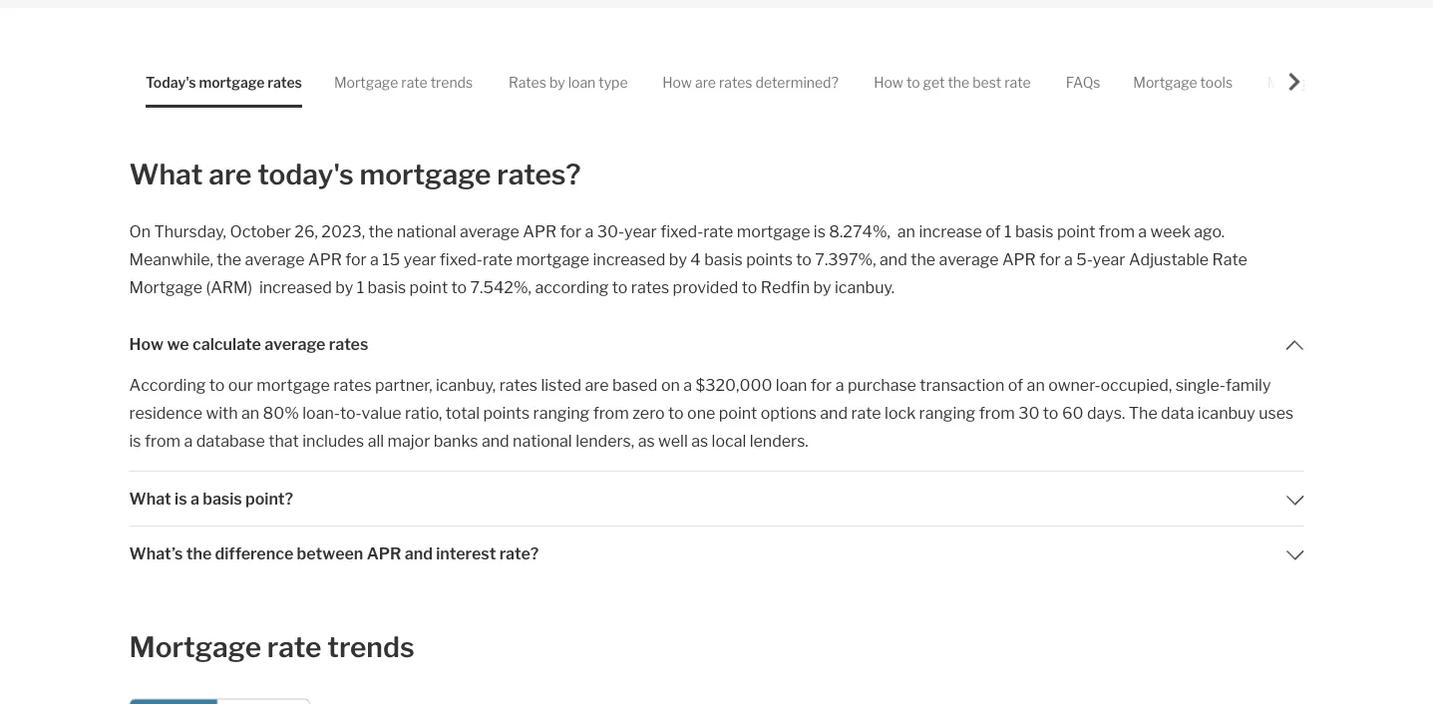 Task type: describe. For each thing, give the bounding box(es) containing it.
lock
[[885, 403, 916, 422]]

zero
[[632, 403, 665, 422]]

rates by loan type
[[508, 73, 627, 90]]

0 vertical spatial loan
[[568, 73, 595, 90]]

mortgage for mortgage news link on the top right of page
[[1267, 73, 1331, 90]]

how for how to get the best rate
[[873, 73, 903, 90]]

rates?
[[497, 157, 581, 191]]

transaction
[[920, 375, 1005, 394]]

point?
[[245, 489, 293, 508]]

on
[[661, 375, 680, 394]]

0 vertical spatial trends
[[430, 73, 472, 90]]

mortgage inside on thursday, october 26, 2023, the national average apr for a 30-year fixed-rate mortgage is 8.274%,  an increase of 1 basis point from a week ago. meanwhile, the average apr for a 15 year fixed-rate mortgage increased by 4 basis points to 7.397%, and the average apr for a 5-year adjustable rate mortgage (arm)  increased by 1 basis point to 7.542%, according to rates provided to redfin by icanbuy.
[[129, 277, 203, 297]]

to left "7.542%,"
[[451, 277, 467, 297]]

to right "30" at the bottom right of the page
[[1043, 403, 1059, 422]]

major
[[387, 431, 430, 450]]

includes
[[302, 431, 364, 450]]

point inside according to our mortgage rates partner, icanbuy, rates listed are based on a $320,000 loan for a purchase transaction of an owner-occupied, single-family residence with an 80% loan-to-value ratio, total points ranging from zero to one point options and rate lock ranging from 30 to 60 days. the data icanbuy uses is from a database that includes all major banks and national lenders, as well as local lenders.
[[719, 403, 757, 422]]

a right on
[[683, 375, 692, 394]]

5-
[[1076, 249, 1093, 269]]

what's the difference between apr and interest rate?
[[129, 543, 539, 563]]

how are rates determined? link
[[662, 56, 838, 107]]

meanwhile,
[[129, 249, 213, 269]]

by right rates
[[549, 73, 565, 90]]

rates inside on thursday, october 26, 2023, the national average apr for a 30-year fixed-rate mortgage is 8.274%,  an increase of 1 basis point from a week ago. meanwhile, the average apr for a 15 year fixed-rate mortgage increased by 4 basis points to 7.397%, and the average apr for a 5-year adjustable rate mortgage (arm)  increased by 1 basis point to 7.542%, according to rates provided to redfin by icanbuy.
[[631, 277, 669, 297]]

mortgage right today's
[[198, 73, 264, 90]]

partner,
[[375, 375, 432, 394]]

rates
[[508, 73, 546, 90]]

Refinance radio
[[217, 699, 310, 704]]

rate?
[[499, 543, 539, 563]]

ago.
[[1194, 221, 1225, 241]]

0 vertical spatial 1
[[1004, 221, 1012, 241]]

1 vertical spatial point
[[409, 277, 448, 297]]

local
[[712, 431, 746, 450]]

on
[[129, 221, 151, 241]]

an inside on thursday, october 26, 2023, the national average apr for a 30-year fixed-rate mortgage is 8.274%,  an increase of 1 basis point from a week ago. meanwhile, the average apr for a 15 year fixed-rate mortgage increased by 4 basis points to 7.397%, and the average apr for a 5-year adjustable rate mortgage (arm)  increased by 1 basis point to 7.542%, according to rates provided to redfin by icanbuy.
[[897, 221, 915, 241]]

$320,000
[[696, 375, 772, 394]]

residence
[[129, 403, 202, 422]]

according to our mortgage rates partner, icanbuy, rates listed are based on a $320,000 loan for a purchase transaction of an owner-occupied, single-family residence with an 80% loan-to-value ratio, total points ranging from zero to one point options and rate lock ranging from 30 to 60 days. the data icanbuy uses is from a database that includes all major banks and national lenders, as well as local lenders.
[[129, 375, 1297, 450]]

the right get
[[947, 73, 969, 90]]

that
[[269, 431, 299, 450]]

1 horizontal spatial year
[[624, 221, 657, 241]]

how are rates determined?
[[662, 73, 838, 90]]

1 vertical spatial trends
[[327, 630, 414, 664]]

value
[[362, 403, 401, 422]]

according
[[129, 375, 206, 394]]

adjustable
[[1129, 249, 1209, 269]]

to-
[[340, 403, 362, 422]]

points inside on thursday, october 26, 2023, the national average apr for a 30-year fixed-rate mortgage is 8.274%,  an increase of 1 basis point from a week ago. meanwhile, the average apr for a 15 year fixed-rate mortgage increased by 4 basis points to 7.397%, and the average apr for a 5-year adjustable rate mortgage (arm)  increased by 1 basis point to 7.542%, according to rates provided to redfin by icanbuy.
[[746, 249, 793, 269]]

to right according at the left
[[612, 277, 628, 297]]

provided
[[673, 277, 738, 297]]

7.542%,
[[470, 277, 531, 297]]

0 horizontal spatial fixed-
[[440, 249, 483, 269]]

how for how are rates determined?
[[662, 73, 692, 90]]

1 vertical spatial an
[[1027, 375, 1045, 394]]

are for rates
[[695, 73, 716, 90]]

7.397%,
[[815, 249, 876, 269]]

4
[[690, 249, 701, 269]]

26,
[[294, 221, 318, 241]]

apr right between
[[367, 543, 401, 563]]

mortgage for mortgage tools link
[[1133, 73, 1197, 90]]

by left 4
[[669, 249, 687, 269]]

0 vertical spatial fixed-
[[660, 221, 703, 241]]

data
[[1161, 403, 1194, 422]]

purchase
[[848, 375, 916, 394]]

30
[[1018, 403, 1040, 422]]

to left redfin
[[742, 277, 757, 297]]

owner-
[[1048, 375, 1100, 394]]

interest
[[436, 543, 496, 563]]

one
[[687, 403, 715, 422]]

difference
[[215, 543, 293, 563]]

listed
[[541, 375, 582, 394]]

from down residence
[[145, 431, 181, 450]]

mortgage tools
[[1133, 73, 1232, 90]]

30-
[[597, 221, 624, 241]]

is inside on thursday, october 26, 2023, the national average apr for a 30-year fixed-rate mortgage is 8.274%,  an increase of 1 basis point from a week ago. meanwhile, the average apr for a 15 year fixed-rate mortgage increased by 4 basis points to 7.397%, and the average apr for a 5-year adjustable rate mortgage (arm)  increased by 1 basis point to 7.542%, according to rates provided to redfin by icanbuy.
[[814, 221, 826, 241]]

today's
[[257, 157, 354, 191]]

a left week on the top
[[1138, 221, 1147, 241]]

apr down rates?
[[523, 221, 557, 241]]

apr left the 5-
[[1002, 249, 1036, 269]]

1 vertical spatial mortgage rate trends
[[129, 630, 414, 664]]

1 horizontal spatial is
[[175, 489, 187, 508]]

faqs link
[[1065, 56, 1100, 107]]

basis right "increase"
[[1015, 221, 1054, 241]]

for left 30-
[[560, 221, 581, 241]]

2 vertical spatial an
[[241, 403, 259, 422]]

80%
[[263, 403, 299, 422]]

from up 'lenders,' on the bottom left
[[593, 403, 629, 422]]

uses
[[1259, 403, 1294, 422]]

faqs
[[1065, 73, 1100, 90]]

redfin
[[761, 277, 810, 297]]

and right options
[[820, 403, 848, 422]]

based
[[612, 375, 658, 394]]

a down residence
[[184, 431, 193, 450]]

by down 2023,
[[335, 277, 353, 297]]

week
[[1150, 221, 1191, 241]]

to left the our
[[209, 375, 225, 394]]

according
[[535, 277, 609, 297]]

rate
[[1212, 249, 1247, 269]]

with
[[206, 403, 238, 422]]

0 horizontal spatial year
[[404, 249, 436, 269]]

icanbuy,
[[436, 375, 496, 394]]

mortgage up according at the left
[[516, 249, 589, 269]]

2 horizontal spatial point
[[1057, 221, 1095, 241]]

0 horizontal spatial increased
[[259, 277, 332, 297]]

mortgage news
[[1267, 73, 1368, 90]]

icanbuy.
[[835, 277, 895, 297]]

family
[[1226, 375, 1271, 394]]

banks
[[434, 431, 478, 450]]

lenders,
[[576, 431, 634, 450]]

well
[[658, 431, 688, 450]]

occupied,
[[1100, 375, 1172, 394]]



Task type: locate. For each thing, give the bounding box(es) containing it.
mortgage for "mortgage rate trends" link
[[333, 73, 398, 90]]

1 horizontal spatial loan
[[776, 375, 807, 394]]

trends
[[430, 73, 472, 90], [327, 630, 414, 664]]

mortgage up redfin
[[737, 221, 810, 241]]

mortgage
[[333, 73, 398, 90], [1133, 73, 1197, 90], [1267, 73, 1331, 90], [129, 277, 203, 297], [129, 630, 261, 664]]

what up thursday,
[[129, 157, 203, 191]]

are up the october
[[209, 157, 252, 191]]

icanbuy
[[1198, 403, 1255, 422]]

mortgage down meanwhile,
[[129, 277, 203, 297]]

ranging down listed
[[533, 403, 590, 422]]

of right "increase"
[[985, 221, 1001, 241]]

and right banks
[[482, 431, 509, 450]]

and inside on thursday, october 26, 2023, the national average apr for a 30-year fixed-rate mortgage is 8.274%,  an increase of 1 basis point from a week ago. meanwhile, the average apr for a 15 year fixed-rate mortgage increased by 4 basis points to 7.397%, and the average apr for a 5-year adjustable rate mortgage (arm)  increased by 1 basis point to 7.542%, according to rates provided to redfin by icanbuy.
[[880, 249, 907, 269]]

0 vertical spatial of
[[985, 221, 1001, 241]]

thursday,
[[154, 221, 226, 241]]

2023,
[[321, 221, 365, 241]]

national down listed
[[513, 431, 572, 450]]

the up the (arm)
[[217, 249, 241, 269]]

average
[[460, 221, 519, 241], [245, 249, 305, 269], [939, 249, 999, 269], [264, 334, 326, 354]]

0 vertical spatial national
[[397, 221, 456, 241]]

1 as from the left
[[638, 431, 655, 450]]

how we calculate average rates
[[129, 334, 368, 354]]

we
[[167, 334, 189, 354]]

is up what's
[[175, 489, 187, 508]]

2 what from the top
[[129, 489, 171, 508]]

the down "increase"
[[911, 249, 935, 269]]

options
[[761, 403, 817, 422]]

increased down 30-
[[593, 249, 666, 269]]

0 vertical spatial point
[[1057, 221, 1095, 241]]

1 horizontal spatial an
[[897, 221, 915, 241]]

mortgage rate trends link
[[333, 56, 472, 107]]

national inside according to our mortgage rates partner, icanbuy, rates listed are based on a $320,000 loan for a purchase transaction of an owner-occupied, single-family residence with an 80% loan-to-value ratio, total points ranging from zero to one point options and rate lock ranging from 30 to 60 days. the data icanbuy uses is from a database that includes all major banks and national lenders, as well as local lenders.
[[513, 431, 572, 450]]

for inside according to our mortgage rates partner, icanbuy, rates listed are based on a $320,000 loan for a purchase transaction of an owner-occupied, single-family residence with an 80% loan-to-value ratio, total points ranging from zero to one point options and rate lock ranging from 30 to 60 days. the data icanbuy uses is from a database that includes all major banks and national lenders, as well as local lenders.
[[811, 375, 832, 394]]

1 horizontal spatial fixed-
[[660, 221, 703, 241]]

by down 7.397%, on the top
[[813, 277, 831, 297]]

0 horizontal spatial loan
[[568, 73, 595, 90]]

from left "30" at the bottom right of the page
[[979, 403, 1015, 422]]

determined?
[[755, 73, 838, 90]]

national up 15
[[397, 221, 456, 241]]

a left the 5-
[[1064, 249, 1073, 269]]

fixed-
[[660, 221, 703, 241], [440, 249, 483, 269]]

a down "database"
[[190, 489, 199, 508]]

today's mortgage rates
[[145, 73, 302, 90]]

is down residence
[[129, 431, 141, 450]]

rates
[[267, 73, 302, 90], [719, 73, 752, 90], [631, 277, 669, 297], [329, 334, 368, 354], [333, 375, 372, 394], [499, 375, 538, 394]]

1 ranging from the left
[[533, 403, 590, 422]]

0 vertical spatial an
[[897, 221, 915, 241]]

1 vertical spatial is
[[129, 431, 141, 450]]

1 horizontal spatial 1
[[1004, 221, 1012, 241]]

to left get
[[906, 73, 920, 90]]

national inside on thursday, october 26, 2023, the national average apr for a 30-year fixed-rate mortgage is 8.274%,  an increase of 1 basis point from a week ago. meanwhile, the average apr for a 15 year fixed-rate mortgage increased by 4 basis points to 7.397%, and the average apr for a 5-year adjustable rate mortgage (arm)  increased by 1 basis point to 7.542%, according to rates provided to redfin by icanbuy.
[[397, 221, 456, 241]]

0 horizontal spatial are
[[209, 157, 252, 191]]

what are today's mortgage rates?
[[129, 157, 581, 191]]

mortgage up 80%
[[257, 375, 330, 394]]

point up the 5-
[[1057, 221, 1095, 241]]

and
[[880, 249, 907, 269], [820, 403, 848, 422], [482, 431, 509, 450], [405, 543, 433, 563]]

an up "30" at the bottom right of the page
[[1027, 375, 1045, 394]]

average right "calculate" in the left of the page
[[264, 334, 326, 354]]

as left well
[[638, 431, 655, 450]]

rates by loan type link
[[508, 56, 627, 107]]

1 horizontal spatial points
[[746, 249, 793, 269]]

1 horizontal spatial of
[[1008, 375, 1023, 394]]

loan up options
[[776, 375, 807, 394]]

1 vertical spatial national
[[513, 431, 572, 450]]

average down the october
[[245, 249, 305, 269]]

next image
[[1286, 73, 1304, 91]]

are inside according to our mortgage rates partner, icanbuy, rates listed are based on a $320,000 loan for a purchase transaction of an owner-occupied, single-family residence with an 80% loan-to-value ratio, total points ranging from zero to one point options and rate lock ranging from 30 to 60 days. the data icanbuy uses is from a database that includes all major banks and national lenders, as well as local lenders.
[[585, 375, 609, 394]]

for left the 5-
[[1039, 249, 1061, 269]]

2 ranging from the left
[[919, 403, 976, 422]]

2 horizontal spatial is
[[814, 221, 826, 241]]

an left "increase"
[[897, 221, 915, 241]]

basis right 4
[[704, 249, 743, 269]]

(arm)
[[206, 277, 252, 297]]

what for what are today's mortgage rates?
[[129, 157, 203, 191]]

mortgage left 'news'
[[1267, 73, 1331, 90]]

single-
[[1175, 375, 1226, 394]]

mortgage left tools
[[1133, 73, 1197, 90]]

0 horizontal spatial national
[[397, 221, 456, 241]]

1 horizontal spatial point
[[719, 403, 757, 422]]

points inside according to our mortgage rates partner, icanbuy, rates listed are based on a $320,000 loan for a purchase transaction of an owner-occupied, single-family residence with an 80% loan-to-value ratio, total points ranging from zero to one point options and rate lock ranging from 30 to 60 days. the data icanbuy uses is from a database that includes all major banks and national lenders, as well as local lenders.
[[483, 403, 530, 422]]

the up 15
[[369, 221, 393, 241]]

are
[[695, 73, 716, 90], [209, 157, 252, 191], [585, 375, 609, 394]]

total
[[445, 403, 480, 422]]

how left we
[[129, 334, 164, 354]]

average down "increase"
[[939, 249, 999, 269]]

1 vertical spatial are
[[209, 157, 252, 191]]

fixed- up "7.542%,"
[[440, 249, 483, 269]]

rate
[[401, 73, 427, 90], [1004, 73, 1030, 90], [703, 221, 733, 241], [483, 249, 513, 269], [851, 403, 881, 422], [267, 630, 321, 664]]

are inside how are rates determined? link
[[695, 73, 716, 90]]

news
[[1334, 73, 1368, 90]]

how to get the best rate
[[873, 73, 1030, 90]]

on thursday, october 26, 2023, the national average apr for a 30-year fixed-rate mortgage is 8.274%,  an increase of 1 basis point from a week ago. meanwhile, the average apr for a 15 year fixed-rate mortgage increased by 4 basis points to 7.397%, and the average apr for a 5-year adjustable rate mortgage (arm)  increased by 1 basis point to 7.542%, according to rates provided to redfin by icanbuy.
[[129, 221, 1251, 297]]

1 vertical spatial what
[[129, 489, 171, 508]]

to
[[906, 73, 920, 90], [796, 249, 812, 269], [451, 277, 467, 297], [612, 277, 628, 297], [742, 277, 757, 297], [209, 375, 225, 394], [668, 403, 684, 422], [1043, 403, 1059, 422]]

the
[[1129, 403, 1157, 422]]

for down 2023,
[[345, 249, 367, 269]]

2 horizontal spatial are
[[695, 73, 716, 90]]

2 horizontal spatial an
[[1027, 375, 1045, 394]]

how right type
[[662, 73, 692, 90]]

Purchase radio
[[129, 699, 218, 704]]

of inside according to our mortgage rates partner, icanbuy, rates listed are based on a $320,000 loan for a purchase transaction of an owner-occupied, single-family residence with an 80% loan-to-value ratio, total points ranging from zero to one point options and rate lock ranging from 30 to 60 days. the data icanbuy uses is from a database that includes all major banks and national lenders, as well as local lenders.
[[1008, 375, 1023, 394]]

2 vertical spatial is
[[175, 489, 187, 508]]

0 horizontal spatial as
[[638, 431, 655, 450]]

mortgage
[[198, 73, 264, 90], [360, 157, 491, 191], [737, 221, 810, 241], [516, 249, 589, 269], [257, 375, 330, 394]]

ranging
[[533, 403, 590, 422], [919, 403, 976, 422]]

2 as from the left
[[691, 431, 708, 450]]

of up "30" at the bottom right of the page
[[1008, 375, 1023, 394]]

ratio,
[[405, 403, 442, 422]]

2 horizontal spatial how
[[873, 73, 903, 90]]

0 vertical spatial points
[[746, 249, 793, 269]]

apr
[[523, 221, 557, 241], [308, 249, 342, 269], [1002, 249, 1036, 269], [367, 543, 401, 563]]

option group
[[129, 699, 310, 704]]

point left "7.542%,"
[[409, 277, 448, 297]]

mortgage up purchase "option"
[[129, 630, 261, 664]]

as right well
[[691, 431, 708, 450]]

are for today's
[[209, 157, 252, 191]]

1 what from the top
[[129, 157, 203, 191]]

database
[[196, 431, 265, 450]]

how left get
[[873, 73, 903, 90]]

1 right "increase"
[[1004, 221, 1012, 241]]

0 horizontal spatial trends
[[327, 630, 414, 664]]

from
[[1099, 221, 1135, 241], [593, 403, 629, 422], [979, 403, 1015, 422], [145, 431, 181, 450]]

mortgage up 15
[[360, 157, 491, 191]]

1 horizontal spatial increased
[[593, 249, 666, 269]]

our
[[228, 375, 253, 394]]

loan inside according to our mortgage rates partner, icanbuy, rates listed are based on a $320,000 loan for a purchase transaction of an owner-occupied, single-family residence with an 80% loan-to-value ratio, total points ranging from zero to one point options and rate lock ranging from 30 to 60 days. the data icanbuy uses is from a database that includes all major banks and national lenders, as well as local lenders.
[[776, 375, 807, 394]]

1 vertical spatial fixed-
[[440, 249, 483, 269]]

how for how we calculate average rates
[[129, 334, 164, 354]]

0 horizontal spatial how
[[129, 334, 164, 354]]

what's
[[129, 543, 183, 563]]

0 vertical spatial are
[[695, 73, 716, 90]]

average up "7.542%,"
[[460, 221, 519, 241]]

60
[[1062, 403, 1083, 422]]

between
[[297, 543, 363, 563]]

basis down 15
[[368, 277, 406, 297]]

is up 7.397%, on the top
[[814, 221, 826, 241]]

ranging down transaction in the right bottom of the page
[[919, 403, 976, 422]]

1 horizontal spatial national
[[513, 431, 572, 450]]

a
[[585, 221, 594, 241], [1138, 221, 1147, 241], [370, 249, 379, 269], [1064, 249, 1073, 269], [683, 375, 692, 394], [835, 375, 844, 394], [184, 431, 193, 450], [190, 489, 199, 508]]

and left interest
[[405, 543, 433, 563]]

the right what's
[[186, 543, 212, 563]]

from inside on thursday, october 26, 2023, the national average apr for a 30-year fixed-rate mortgage is 8.274%,  an increase of 1 basis point from a week ago. meanwhile, the average apr for a 15 year fixed-rate mortgage increased by 4 basis points to 7.397%, and the average apr for a 5-year adjustable rate mortgage (arm)  increased by 1 basis point to 7.542%, according to rates provided to redfin by icanbuy.
[[1099, 221, 1135, 241]]

0 vertical spatial mortgage rate trends
[[333, 73, 472, 90]]

1 vertical spatial points
[[483, 403, 530, 422]]

tools
[[1200, 73, 1232, 90]]

loan-
[[302, 403, 340, 422]]

mortgage inside according to our mortgage rates partner, icanbuy, rates listed are based on a $320,000 loan for a purchase transaction of an owner-occupied, single-family residence with an 80% loan-to-value ratio, total points ranging from zero to one point options and rate lock ranging from 30 to 60 days. the data icanbuy uses is from a database that includes all major banks and national lenders, as well as local lenders.
[[257, 375, 330, 394]]

calculate
[[193, 334, 261, 354]]

0 vertical spatial increased
[[593, 249, 666, 269]]

today's
[[145, 73, 195, 90]]

to left one
[[668, 403, 684, 422]]

are right listed
[[585, 375, 609, 394]]

1 vertical spatial loan
[[776, 375, 807, 394]]

by
[[549, 73, 565, 90], [669, 249, 687, 269], [335, 277, 353, 297], [813, 277, 831, 297]]

today's mortgage rates link
[[145, 56, 302, 107]]

basis
[[1015, 221, 1054, 241], [704, 249, 743, 269], [368, 277, 406, 297], [203, 489, 242, 508]]

is inside according to our mortgage rates partner, icanbuy, rates listed are based on a $320,000 loan for a purchase transaction of an owner-occupied, single-family residence with an 80% loan-to-value ratio, total points ranging from zero to one point options and rate lock ranging from 30 to 60 days. the data icanbuy uses is from a database that includes all major banks and national lenders, as well as local lenders.
[[129, 431, 141, 450]]

1 horizontal spatial how
[[662, 73, 692, 90]]

an
[[897, 221, 915, 241], [1027, 375, 1045, 394], [241, 403, 259, 422]]

mortgage tools link
[[1133, 56, 1232, 107]]

days.
[[1087, 403, 1125, 422]]

basis left point?
[[203, 489, 242, 508]]

from left week on the top
[[1099, 221, 1135, 241]]

0 horizontal spatial points
[[483, 403, 530, 422]]

0 horizontal spatial ranging
[[533, 403, 590, 422]]

what up what's
[[129, 489, 171, 508]]

type
[[598, 73, 627, 90]]

0 horizontal spatial an
[[241, 403, 259, 422]]

1 horizontal spatial are
[[585, 375, 609, 394]]

0 horizontal spatial 1
[[357, 277, 364, 297]]

1 down 2023,
[[357, 277, 364, 297]]

what for what is a basis point?
[[129, 489, 171, 508]]

1 vertical spatial of
[[1008, 375, 1023, 394]]

15
[[382, 249, 400, 269]]

loan left type
[[568, 73, 595, 90]]

mortgage up what are today's mortgage rates?
[[333, 73, 398, 90]]

point down $320,000
[[719, 403, 757, 422]]

a left 30-
[[585, 221, 594, 241]]

fixed- up 4
[[660, 221, 703, 241]]

get
[[923, 73, 944, 90]]

1 vertical spatial 1
[[357, 277, 364, 297]]

as
[[638, 431, 655, 450], [691, 431, 708, 450]]

a left 15
[[370, 249, 379, 269]]

mortgage rate trends
[[333, 73, 472, 90], [129, 630, 414, 664]]

apr down 2023,
[[308, 249, 342, 269]]

0 horizontal spatial point
[[409, 277, 448, 297]]

increased down 26,
[[259, 277, 332, 297]]

a left purchase
[[835, 375, 844, 394]]

1 horizontal spatial trends
[[430, 73, 472, 90]]

of inside on thursday, october 26, 2023, the national average apr for a 30-year fixed-rate mortgage is 8.274%,  an increase of 1 basis point from a week ago. meanwhile, the average apr for a 15 year fixed-rate mortgage increased by 4 basis points to 7.397%, and the average apr for a 5-year adjustable rate mortgage (arm)  increased by 1 basis point to 7.542%, according to rates provided to redfin by icanbuy.
[[985, 221, 1001, 241]]

and up icanbuy.
[[880, 249, 907, 269]]

1 horizontal spatial ranging
[[919, 403, 976, 422]]

what is a basis point?
[[129, 489, 293, 508]]

are left "determined?"
[[695, 73, 716, 90]]

for up options
[[811, 375, 832, 394]]

points right "total"
[[483, 403, 530, 422]]

lenders.
[[750, 431, 808, 450]]

points up redfin
[[746, 249, 793, 269]]

to up redfin
[[796, 249, 812, 269]]

all
[[368, 431, 384, 450]]

2 vertical spatial are
[[585, 375, 609, 394]]

0 horizontal spatial of
[[985, 221, 1001, 241]]

1 horizontal spatial as
[[691, 431, 708, 450]]

how to get the best rate link
[[873, 56, 1030, 107]]

2 vertical spatial point
[[719, 403, 757, 422]]

an right with
[[241, 403, 259, 422]]

point
[[1057, 221, 1095, 241], [409, 277, 448, 297], [719, 403, 757, 422]]

2 horizontal spatial year
[[1093, 249, 1125, 269]]

best
[[972, 73, 1001, 90]]

0 horizontal spatial is
[[129, 431, 141, 450]]

0 vertical spatial is
[[814, 221, 826, 241]]

1 vertical spatial increased
[[259, 277, 332, 297]]

mortgage news link
[[1267, 56, 1368, 107]]

1
[[1004, 221, 1012, 241], [357, 277, 364, 297]]

the
[[947, 73, 969, 90], [369, 221, 393, 241], [217, 249, 241, 269], [911, 249, 935, 269], [186, 543, 212, 563]]

increased
[[593, 249, 666, 269], [259, 277, 332, 297]]

october
[[230, 221, 291, 241]]

increase
[[919, 221, 982, 241]]

rate inside according to our mortgage rates partner, icanbuy, rates listed are based on a $320,000 loan for a purchase transaction of an owner-occupied, single-family residence with an 80% loan-to-value ratio, total points ranging from zero to one point options and rate lock ranging from 30 to 60 days. the data icanbuy uses is from a database that includes all major banks and national lenders, as well as local lenders.
[[851, 403, 881, 422]]

points
[[746, 249, 793, 269], [483, 403, 530, 422]]

0 vertical spatial what
[[129, 157, 203, 191]]



Task type: vqa. For each thing, say whether or not it's contained in the screenshot.
send
no



